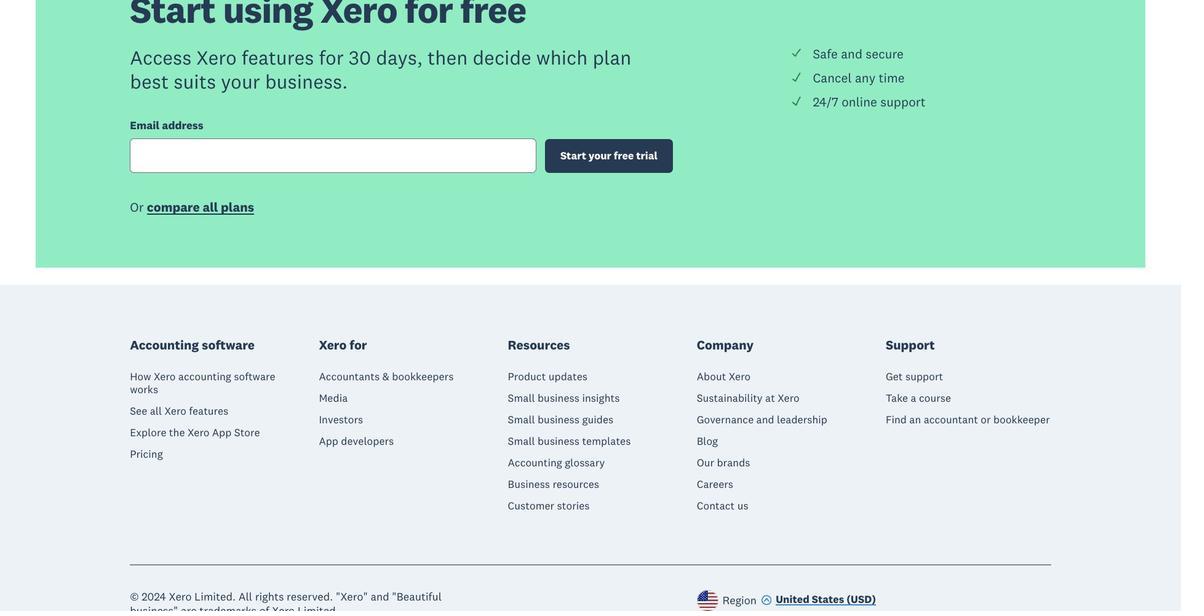 Task type: locate. For each thing, give the bounding box(es) containing it.
0 vertical spatial included image
[[792, 47, 803, 58]]

and right "xero"
[[371, 590, 389, 604]]

support up take a course
[[906, 370, 944, 383]]

and down at
[[757, 413, 775, 427]]

1 horizontal spatial accounting
[[508, 456, 562, 470]]

software inside the how xero accounting software works
[[234, 370, 275, 383]]

and up cancel any time
[[841, 46, 863, 62]]

included image
[[792, 47, 803, 58], [792, 95, 803, 106]]

0 vertical spatial features
[[242, 45, 314, 70]]

small
[[508, 391, 535, 405], [508, 413, 535, 427], [508, 435, 535, 448]]

compare all plans link
[[147, 199, 254, 219]]

2 included image from the top
[[792, 95, 803, 106]]

1 horizontal spatial for
[[350, 336, 367, 353]]

guides
[[582, 413, 614, 427]]

sustainability
[[697, 391, 763, 405]]

start your free trial
[[561, 149, 658, 163]]

2 vertical spatial and
[[371, 590, 389, 604]]

2 vertical spatial small
[[508, 435, 535, 448]]

or
[[130, 199, 144, 216]]

Email address text field
[[130, 139, 536, 173]]

1 horizontal spatial all
[[203, 199, 218, 216]]

customer stories
[[508, 499, 590, 513]]

resources
[[553, 478, 600, 491]]

address
[[162, 118, 204, 133]]

support down time
[[881, 94, 926, 110]]

explore the xero app store
[[130, 426, 260, 439]]

cancel any time
[[813, 70, 905, 86]]

small business guides link
[[508, 413, 614, 427]]

access xero features for 30 days, then decide which plan best suits your business.
[[130, 45, 632, 93]]

0 vertical spatial and
[[841, 46, 863, 62]]

0 vertical spatial your
[[221, 69, 260, 93]]

us
[[738, 499, 749, 513]]

1 included image from the top
[[792, 47, 803, 58]]

1 vertical spatial features
[[189, 404, 229, 418]]

email
[[130, 118, 160, 133]]

app left store at the bottom left of the page
[[212, 426, 232, 439]]

safe
[[813, 46, 838, 62]]

1 vertical spatial included image
[[792, 95, 803, 106]]

how xero accounting software works link
[[130, 370, 295, 396]]

limited. left all
[[195, 590, 236, 604]]

3 business from the top
[[538, 435, 580, 448]]

get support
[[886, 370, 944, 383]]

1 horizontal spatial and
[[757, 413, 775, 427]]

24/7 online support
[[813, 94, 926, 110]]

xero right access at top
[[197, 45, 237, 70]]

0 horizontal spatial all
[[150, 404, 162, 418]]

1 vertical spatial for
[[350, 336, 367, 353]]

1 small from the top
[[508, 391, 535, 405]]

an
[[910, 413, 922, 427]]

1 horizontal spatial your
[[589, 149, 612, 163]]

0 vertical spatial support
[[881, 94, 926, 110]]

0 vertical spatial accounting
[[130, 336, 199, 353]]

business
[[538, 391, 580, 405], [538, 413, 580, 427], [538, 435, 580, 448]]

2 horizontal spatial and
[[841, 46, 863, 62]]

accounting
[[178, 370, 231, 383]]

governance
[[697, 413, 754, 427]]

business up small business guides
[[538, 391, 580, 405]]

small for small business templates
[[508, 435, 535, 448]]

0 vertical spatial business
[[538, 391, 580, 405]]

small business templates link
[[508, 435, 631, 448]]

see all xero features
[[130, 404, 229, 418]]

app down investors
[[319, 435, 338, 448]]

accounting for accounting software
[[130, 336, 199, 353]]

1 vertical spatial accounting
[[508, 456, 562, 470]]

governance and leadership
[[697, 413, 828, 427]]

explore
[[130, 426, 166, 439]]

xero up accountants
[[319, 336, 347, 353]]

trademarks
[[200, 604, 257, 611]]

business for guides
[[538, 413, 580, 427]]

for up accountants
[[350, 336, 367, 353]]

start
[[561, 149, 587, 163]]

and inside © 2024 xero limited. all rights reserved. "xero" and "beautiful business" are trademarks of xero limited.
[[371, 590, 389, 604]]

for inside access xero features for 30 days, then decide which plan best suits your business.
[[319, 45, 344, 70]]

at
[[766, 391, 775, 405]]

1 vertical spatial small
[[508, 413, 535, 427]]

find
[[886, 413, 907, 427]]

product
[[508, 370, 546, 383]]

for left '30'
[[319, 45, 344, 70]]

limited.
[[195, 590, 236, 604], [298, 604, 339, 611]]

business down small business guides
[[538, 435, 580, 448]]

our brands
[[697, 456, 751, 470]]

included image down included image at the top right
[[792, 95, 803, 106]]

xero right how
[[154, 370, 176, 383]]

1 business from the top
[[538, 391, 580, 405]]

1 vertical spatial and
[[757, 413, 775, 427]]

business for templates
[[538, 435, 580, 448]]

0 horizontal spatial and
[[371, 590, 389, 604]]

cancel
[[813, 70, 852, 86]]

of
[[260, 604, 269, 611]]

all left "plans"
[[203, 199, 218, 216]]

0 horizontal spatial your
[[221, 69, 260, 93]]

small business guides
[[508, 413, 614, 427]]

united states (usd) button
[[761, 593, 876, 609]]

then
[[428, 45, 468, 70]]

limited. right rights
[[298, 604, 339, 611]]

contact
[[697, 499, 735, 513]]

1 vertical spatial your
[[589, 149, 612, 163]]

region
[[723, 593, 757, 608]]

stories
[[557, 499, 590, 513]]

xero inside the how xero accounting software works
[[154, 370, 176, 383]]

1 horizontal spatial limited.
[[298, 604, 339, 611]]

all right "see"
[[150, 404, 162, 418]]

2 small from the top
[[508, 413, 535, 427]]

business down small business insights link
[[538, 413, 580, 427]]

included image up included image at the top right
[[792, 47, 803, 58]]

1 horizontal spatial features
[[242, 45, 314, 70]]

0 horizontal spatial limited.
[[195, 590, 236, 604]]

your
[[221, 69, 260, 93], [589, 149, 612, 163]]

3 small from the top
[[508, 435, 535, 448]]

© 2024 xero limited. all rights reserved. "xero" and "beautiful business" are trademarks of xero limited.
[[130, 590, 442, 611]]

xero
[[197, 45, 237, 70], [319, 336, 347, 353], [154, 370, 176, 383], [729, 370, 751, 383], [778, 391, 800, 405], [165, 404, 186, 418], [188, 426, 210, 439], [169, 590, 192, 604], [272, 604, 295, 611]]

product updates
[[508, 370, 588, 383]]

the current region is united states image
[[697, 590, 719, 611]]

resources
[[508, 336, 570, 353]]

0 vertical spatial all
[[203, 199, 218, 216]]

our brands link
[[697, 456, 751, 470]]

your inside button
[[589, 149, 612, 163]]

blog
[[697, 435, 718, 448]]

business resources link
[[508, 478, 600, 491]]

accounting up business
[[508, 456, 562, 470]]

1 vertical spatial all
[[150, 404, 162, 418]]

your left free
[[589, 149, 612, 163]]

1 vertical spatial business
[[538, 413, 580, 427]]

support
[[881, 94, 926, 110], [906, 370, 944, 383]]

customer
[[508, 499, 555, 513]]

0 horizontal spatial accounting
[[130, 336, 199, 353]]

software right accounting
[[234, 370, 275, 383]]

0 vertical spatial software
[[202, 336, 255, 353]]

accounting up how
[[130, 336, 199, 353]]

states
[[812, 593, 845, 606]]

best
[[130, 69, 169, 93]]

developers
[[341, 435, 394, 448]]

online
[[842, 94, 878, 110]]

customer stories link
[[508, 499, 590, 513]]

your right "suits"
[[221, 69, 260, 93]]

see all xero features link
[[130, 404, 229, 418]]

1 vertical spatial software
[[234, 370, 275, 383]]

0 vertical spatial small
[[508, 391, 535, 405]]

1 horizontal spatial app
[[319, 435, 338, 448]]

plans
[[221, 199, 254, 216]]

accounting for accounting glossary
[[508, 456, 562, 470]]

0 horizontal spatial for
[[319, 45, 344, 70]]

2 vertical spatial business
[[538, 435, 580, 448]]

2 business from the top
[[538, 413, 580, 427]]

0 vertical spatial for
[[319, 45, 344, 70]]

xero for
[[319, 336, 367, 353]]

software up accounting
[[202, 336, 255, 353]]

accounting software
[[130, 336, 255, 353]]



Task type: vqa. For each thing, say whether or not it's contained in the screenshot.
A Xero user decorating a cake with blue icing. Social proof badges surrounding the circular image.
no



Task type: describe. For each thing, give the bounding box(es) containing it.
accountants & bookkeepers link
[[319, 370, 454, 383]]

free
[[614, 149, 634, 163]]

take
[[886, 391, 909, 405]]

0 horizontal spatial features
[[189, 404, 229, 418]]

product updates link
[[508, 370, 588, 383]]

get
[[886, 370, 903, 383]]

sustainability at xero link
[[697, 391, 800, 405]]

how xero accounting software works
[[130, 370, 275, 396]]

accountants
[[319, 370, 380, 383]]

contact us
[[697, 499, 749, 513]]

xero inside access xero features for 30 days, then decide which plan best suits your business.
[[197, 45, 237, 70]]

business"
[[130, 604, 178, 611]]

"beautiful
[[392, 590, 442, 604]]

about xero link
[[697, 370, 751, 383]]

brands
[[717, 456, 751, 470]]

included image
[[792, 71, 803, 82]]

24/7
[[813, 94, 839, 110]]

templates
[[582, 435, 631, 448]]

business.
[[265, 69, 348, 93]]

xero up sustainability at xero
[[729, 370, 751, 383]]

accountants & bookkeepers
[[319, 370, 454, 383]]

which
[[537, 45, 588, 70]]

reserved.
[[287, 590, 333, 604]]

united
[[776, 593, 810, 606]]

30
[[349, 45, 371, 70]]

take a course link
[[886, 391, 952, 405]]

investors link
[[319, 413, 363, 427]]

our
[[697, 456, 715, 470]]

find an accountant or bookkeeper
[[886, 413, 1050, 427]]

0 horizontal spatial app
[[212, 426, 232, 439]]

included image for 24/7 online support
[[792, 95, 803, 106]]

bookkeeper
[[994, 413, 1050, 427]]

contact us link
[[697, 499, 749, 513]]

©
[[130, 590, 139, 604]]

compare
[[147, 199, 200, 216]]

xero up the the
[[165, 404, 186, 418]]

media link
[[319, 391, 348, 405]]

days,
[[376, 45, 423, 70]]

safe and secure
[[813, 46, 904, 62]]

secure
[[866, 46, 904, 62]]

careers
[[697, 478, 734, 491]]

the
[[169, 426, 185, 439]]

how
[[130, 370, 151, 383]]

plan
[[593, 45, 632, 70]]

explore the xero app store link
[[130, 426, 260, 439]]

careers link
[[697, 478, 734, 491]]

sustainability at xero
[[697, 391, 800, 405]]

included image for safe and secure
[[792, 47, 803, 58]]

small for small business guides
[[508, 413, 535, 427]]

insights
[[582, 391, 620, 405]]

bookkeepers
[[392, 370, 454, 383]]

a
[[911, 391, 917, 405]]

united states (usd)
[[776, 593, 876, 606]]

small business templates
[[508, 435, 631, 448]]

take a course
[[886, 391, 952, 405]]

features inside access xero features for 30 days, then decide which plan best suits your business.
[[242, 45, 314, 70]]

time
[[879, 70, 905, 86]]

accounting glossary
[[508, 456, 605, 470]]

find an accountant or bookkeeper link
[[886, 413, 1050, 427]]

your inside access xero features for 30 days, then decide which plan best suits your business.
[[221, 69, 260, 93]]

and for governance
[[757, 413, 775, 427]]

business for insights
[[538, 391, 580, 405]]

about
[[697, 370, 726, 383]]

are
[[181, 604, 197, 611]]

rights
[[255, 590, 284, 604]]

2024
[[142, 590, 166, 604]]

xero right the the
[[188, 426, 210, 439]]

app developers
[[319, 435, 394, 448]]

app developers link
[[319, 435, 394, 448]]

course
[[920, 391, 952, 405]]

or compare all plans
[[130, 199, 254, 216]]

support
[[886, 336, 935, 353]]

governance and leadership link
[[697, 413, 828, 427]]

blog link
[[697, 435, 718, 448]]

decide
[[473, 45, 532, 70]]

business
[[508, 478, 550, 491]]

&
[[383, 370, 390, 383]]

xero right 2024
[[169, 590, 192, 604]]

and for safe
[[841, 46, 863, 62]]

xero right at
[[778, 391, 800, 405]]

xero right 'of'
[[272, 604, 295, 611]]

all
[[239, 590, 252, 604]]

start your free trial button
[[545, 139, 674, 173]]

company
[[697, 336, 754, 353]]

get support link
[[886, 370, 944, 383]]

email address
[[130, 118, 204, 133]]

1 vertical spatial support
[[906, 370, 944, 383]]

"xero"
[[336, 590, 368, 604]]

accountant
[[924, 413, 979, 427]]

works
[[130, 383, 158, 396]]

small for small business insights
[[508, 391, 535, 405]]



